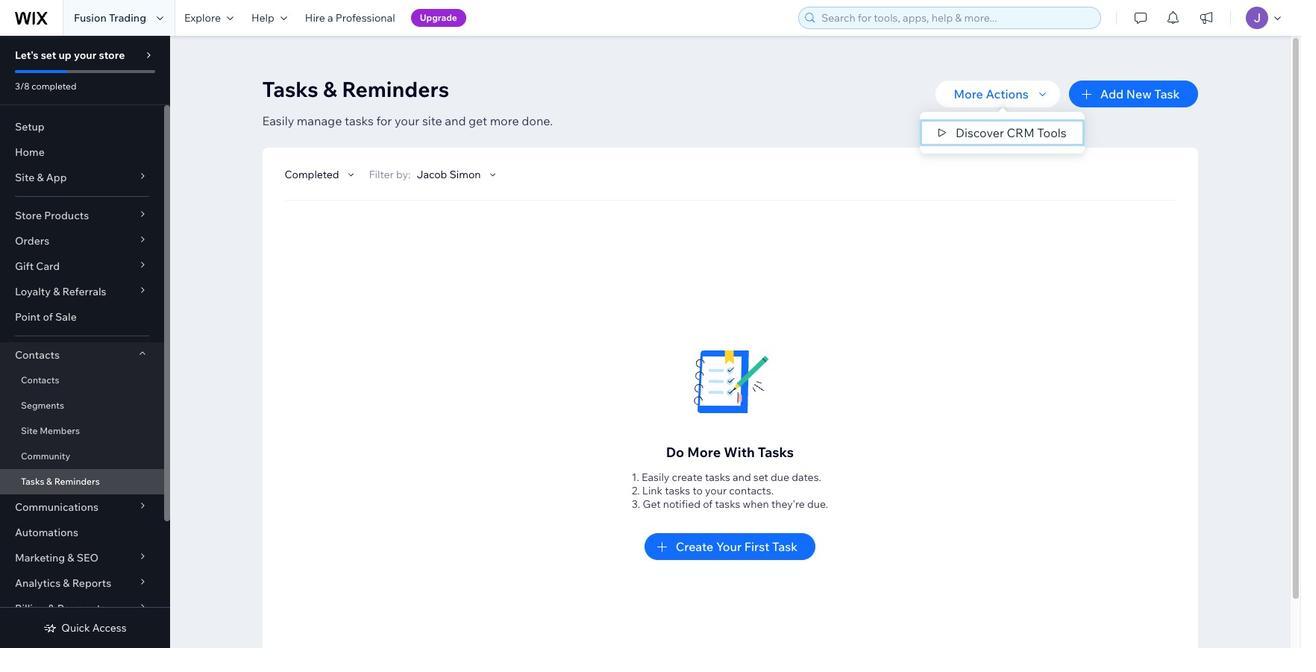 Task type: locate. For each thing, give the bounding box(es) containing it.
0 vertical spatial your
[[74, 49, 97, 62]]

point of sale link
[[0, 305, 164, 330]]

1 horizontal spatial tasks
[[262, 76, 319, 102]]

contacts down point of sale
[[15, 349, 60, 362]]

& down community
[[46, 476, 52, 487]]

1 horizontal spatial set
[[754, 471, 769, 484]]

upgrade button
[[411, 9, 466, 27]]

&
[[323, 76, 337, 102], [37, 171, 44, 184], [53, 285, 60, 299], [46, 476, 52, 487], [67, 552, 74, 565], [63, 577, 70, 590], [48, 602, 55, 616]]

& left reports
[[63, 577, 70, 590]]

0 horizontal spatial more
[[688, 444, 721, 461]]

explore
[[184, 11, 221, 25]]

set
[[41, 49, 56, 62], [754, 471, 769, 484]]

& for analytics & reports dropdown button
[[63, 577, 70, 590]]

sale
[[55, 311, 77, 324]]

2 horizontal spatial your
[[705, 484, 727, 498]]

of right the to
[[703, 498, 713, 511]]

0 horizontal spatial of
[[43, 311, 53, 324]]

hire
[[305, 11, 325, 25]]

0 horizontal spatial tasks
[[21, 476, 44, 487]]

of left 'sale'
[[43, 311, 53, 324]]

1 vertical spatial your
[[395, 113, 420, 128]]

& inside 'popup button'
[[67, 552, 74, 565]]

tasks
[[345, 113, 374, 128], [705, 471, 731, 484], [665, 484, 691, 498], [715, 498, 741, 511]]

tasks & reminders up the 'for'
[[262, 76, 449, 102]]

more left actions
[[954, 87, 984, 102]]

add new task button
[[1070, 81, 1198, 107]]

1 horizontal spatial and
[[733, 471, 751, 484]]

do more with tasks
[[666, 444, 794, 461]]

site inside site members link
[[21, 425, 38, 437]]

create
[[672, 471, 703, 484]]

1 vertical spatial site
[[21, 425, 38, 437]]

tasks down community
[[21, 476, 44, 487]]

store products
[[15, 209, 89, 222]]

reminders
[[342, 76, 449, 102], [54, 476, 100, 487]]

actions
[[986, 87, 1029, 102]]

0 horizontal spatial your
[[74, 49, 97, 62]]

completed button
[[285, 168, 357, 181]]

site members link
[[0, 419, 164, 444]]

1 horizontal spatial task
[[1155, 87, 1181, 102]]

& right the loyalty
[[53, 285, 60, 299]]

marketing
[[15, 552, 65, 565]]

set left due
[[754, 471, 769, 484]]

store
[[99, 49, 125, 62]]

1 vertical spatial of
[[703, 498, 713, 511]]

task inside button
[[773, 540, 798, 555]]

& for loyalty & referrals popup button
[[53, 285, 60, 299]]

0 vertical spatial task
[[1155, 87, 1181, 102]]

task right first
[[773, 540, 798, 555]]

site down home
[[15, 171, 35, 184]]

easily right 1.
[[642, 471, 670, 484]]

1 vertical spatial tasks
[[758, 444, 794, 461]]

to
[[693, 484, 703, 498]]

easily left manage
[[262, 113, 294, 128]]

tasks left the 'for'
[[345, 113, 374, 128]]

& for "marketing & seo" 'popup button'
[[67, 552, 74, 565]]

jacob
[[417, 168, 447, 181]]

1. easily create tasks and set due dates. 2. link tasks to your contacts. 3. get notified of tasks when they're due.
[[632, 471, 829, 511]]

1 vertical spatial tasks & reminders
[[21, 476, 100, 487]]

tasks up manage
[[262, 76, 319, 102]]

0 vertical spatial of
[[43, 311, 53, 324]]

help button
[[243, 0, 296, 36]]

2 vertical spatial tasks
[[21, 476, 44, 487]]

2 vertical spatial your
[[705, 484, 727, 498]]

1 vertical spatial easily
[[642, 471, 670, 484]]

tasks up due
[[758, 444, 794, 461]]

your right up
[[74, 49, 97, 62]]

0 vertical spatial set
[[41, 49, 56, 62]]

contacts inside "contacts" dropdown button
[[15, 349, 60, 362]]

1 horizontal spatial your
[[395, 113, 420, 128]]

let's
[[15, 49, 39, 62]]

products
[[44, 209, 89, 222]]

site & app button
[[0, 165, 164, 190]]

& for billing & payments dropdown button on the left bottom of the page
[[48, 602, 55, 616]]

& inside 'popup button'
[[37, 171, 44, 184]]

1 horizontal spatial more
[[954, 87, 984, 102]]

marketing & seo
[[15, 552, 99, 565]]

contacts button
[[0, 343, 164, 368]]

contacts
[[15, 349, 60, 362], [21, 375, 59, 386]]

task inside button
[[1155, 87, 1181, 102]]

more
[[490, 113, 519, 128]]

orders button
[[0, 228, 164, 254]]

1 horizontal spatial tasks & reminders
[[262, 76, 449, 102]]

task right new at the right
[[1155, 87, 1181, 102]]

0 horizontal spatial tasks & reminders
[[21, 476, 100, 487]]

your inside 1. easily create tasks and set due dates. 2. link tasks to your contacts. 3. get notified of tasks when they're due.
[[705, 484, 727, 498]]

of inside 1. easily create tasks and set due dates. 2. link tasks to your contacts. 3. get notified of tasks when they're due.
[[703, 498, 713, 511]]

more
[[954, 87, 984, 102], [688, 444, 721, 461]]

site down segments
[[21, 425, 38, 437]]

billing & payments
[[15, 602, 106, 616]]

fusion trading
[[74, 11, 146, 25]]

0 vertical spatial easily
[[262, 113, 294, 128]]

reports
[[72, 577, 111, 590]]

automations link
[[0, 520, 164, 546]]

your
[[717, 540, 742, 555]]

site
[[15, 171, 35, 184], [21, 425, 38, 437]]

communications
[[15, 501, 99, 514]]

0 horizontal spatial set
[[41, 49, 56, 62]]

and left get
[[445, 113, 466, 128]]

0 vertical spatial tasks & reminders
[[262, 76, 449, 102]]

0 vertical spatial site
[[15, 171, 35, 184]]

site for site members
[[21, 425, 38, 437]]

0 vertical spatial contacts
[[15, 349, 60, 362]]

contacts up segments
[[21, 375, 59, 386]]

quick
[[61, 622, 90, 635]]

set inside sidebar element
[[41, 49, 56, 62]]

reminders down the community link at the left of page
[[54, 476, 100, 487]]

tasks
[[262, 76, 319, 102], [758, 444, 794, 461], [21, 476, 44, 487]]

simon
[[450, 168, 481, 181]]

1 vertical spatial set
[[754, 471, 769, 484]]

0 vertical spatial tasks
[[262, 76, 319, 102]]

your
[[74, 49, 97, 62], [395, 113, 420, 128], [705, 484, 727, 498]]

create
[[676, 540, 714, 555]]

Search for tools, apps, help & more... field
[[817, 7, 1097, 28]]

set left up
[[41, 49, 56, 62]]

reminders up the 'for'
[[342, 76, 449, 102]]

of
[[43, 311, 53, 324], [703, 498, 713, 511]]

contacts inside contacts link
[[21, 375, 59, 386]]

tasks inside sidebar element
[[21, 476, 44, 487]]

3.
[[632, 498, 641, 511]]

and down with
[[733, 471, 751, 484]]

tasks right the to
[[705, 471, 731, 484]]

automations
[[15, 526, 78, 540]]

add new task
[[1101, 87, 1181, 102]]

easily manage tasks for your site and get more done.
[[262, 113, 553, 128]]

do
[[666, 444, 685, 461]]

new
[[1127, 87, 1152, 102]]

1 vertical spatial contacts
[[21, 375, 59, 386]]

more inside button
[[954, 87, 984, 102]]

& inside popup button
[[53, 285, 60, 299]]

1 vertical spatial reminders
[[54, 476, 100, 487]]

reminders inside sidebar element
[[54, 476, 100, 487]]

1 horizontal spatial of
[[703, 498, 713, 511]]

filter
[[369, 168, 394, 181]]

1 vertical spatial task
[[773, 540, 798, 555]]

get
[[469, 113, 487, 128]]

0 horizontal spatial reminders
[[54, 476, 100, 487]]

easily
[[262, 113, 294, 128], [642, 471, 670, 484]]

and
[[445, 113, 466, 128], [733, 471, 751, 484]]

0 vertical spatial more
[[954, 87, 984, 102]]

0 horizontal spatial task
[[773, 540, 798, 555]]

& left app on the left top of page
[[37, 171, 44, 184]]

dates.
[[792, 471, 822, 484]]

site members
[[21, 425, 80, 437]]

site inside 'site & app' 'popup button'
[[15, 171, 35, 184]]

1 vertical spatial and
[[733, 471, 751, 484]]

1 horizontal spatial easily
[[642, 471, 670, 484]]

& left seo
[[67, 552, 74, 565]]

tasks & reminders
[[262, 76, 449, 102], [21, 476, 100, 487]]

completed
[[32, 81, 76, 92]]

members
[[40, 425, 80, 437]]

set inside 1. easily create tasks and set due dates. 2. link tasks to your contacts. 3. get notified of tasks when they're due.
[[754, 471, 769, 484]]

referrals
[[62, 285, 106, 299]]

your right the to
[[705, 484, 727, 498]]

& right "billing" on the bottom left of the page
[[48, 602, 55, 616]]

0 vertical spatial and
[[445, 113, 466, 128]]

1 horizontal spatial reminders
[[342, 76, 449, 102]]

payments
[[57, 602, 106, 616]]

more right do
[[688, 444, 721, 461]]

your right the 'for'
[[395, 113, 420, 128]]

tasks & reminders up communications
[[21, 476, 100, 487]]



Task type: vqa. For each thing, say whether or not it's contained in the screenshot.
rightmost your
yes



Task type: describe. For each thing, give the bounding box(es) containing it.
segments link
[[0, 393, 164, 419]]

& for 'site & app' 'popup button'
[[37, 171, 44, 184]]

more actions
[[954, 87, 1029, 102]]

analytics & reports button
[[0, 571, 164, 596]]

quick access button
[[44, 622, 127, 635]]

fusion
[[74, 11, 107, 25]]

3/8 completed
[[15, 81, 76, 92]]

contacts for contacts link
[[21, 375, 59, 386]]

home link
[[0, 140, 164, 165]]

loyalty
[[15, 285, 51, 299]]

segments
[[21, 400, 64, 411]]

communications button
[[0, 495, 164, 520]]

2.
[[632, 484, 640, 498]]

first
[[745, 540, 770, 555]]

site
[[422, 113, 442, 128]]

manage
[[297, 113, 342, 128]]

site for site & app
[[15, 171, 35, 184]]

1 vertical spatial more
[[688, 444, 721, 461]]

card
[[36, 260, 60, 273]]

2 horizontal spatial tasks
[[758, 444, 794, 461]]

of inside sidebar element
[[43, 311, 53, 324]]

tasks left when
[[715, 498, 741, 511]]

sidebar element
[[0, 36, 170, 649]]

hire a professional link
[[296, 0, 404, 36]]

a
[[328, 11, 333, 25]]

for
[[376, 113, 392, 128]]

& up manage
[[323, 76, 337, 102]]

community
[[21, 451, 70, 462]]

discover crm tools button
[[920, 119, 1085, 146]]

quick access
[[61, 622, 127, 635]]

point of sale
[[15, 311, 77, 324]]

billing
[[15, 602, 46, 616]]

orders
[[15, 234, 49, 248]]

0 horizontal spatial easily
[[262, 113, 294, 128]]

marketing & seo button
[[0, 546, 164, 571]]

0 vertical spatial reminders
[[342, 76, 449, 102]]

notified
[[663, 498, 701, 511]]

tasks left the to
[[665, 484, 691, 498]]

when
[[743, 498, 769, 511]]

setup
[[15, 120, 45, 134]]

point
[[15, 311, 41, 324]]

and inside 1. easily create tasks and set due dates. 2. link tasks to your contacts. 3. get notified of tasks when they're due.
[[733, 471, 751, 484]]

contacts.
[[730, 484, 774, 498]]

up
[[59, 49, 72, 62]]

they're
[[772, 498, 805, 511]]

contacts link
[[0, 368, 164, 393]]

with
[[724, 444, 755, 461]]

completed
[[285, 168, 339, 181]]

0 horizontal spatial and
[[445, 113, 466, 128]]

due
[[771, 471, 790, 484]]

app
[[46, 171, 67, 184]]

tasks & reminders inside sidebar element
[[21, 476, 100, 487]]

contacts for "contacts" dropdown button
[[15, 349, 60, 362]]

upgrade
[[420, 12, 457, 23]]

by:
[[396, 168, 411, 181]]

professional
[[336, 11, 395, 25]]

analytics & reports
[[15, 577, 111, 590]]

1.
[[632, 471, 640, 484]]

gift card
[[15, 260, 60, 273]]

3/8
[[15, 81, 30, 92]]

more actions button
[[936, 81, 1061, 107]]

jacob simon button
[[417, 168, 499, 181]]

gift
[[15, 260, 34, 273]]

seo
[[77, 552, 99, 565]]

loyalty & referrals button
[[0, 279, 164, 305]]

loyalty & referrals
[[15, 285, 106, 299]]

hire a professional
[[305, 11, 395, 25]]

link
[[643, 484, 663, 498]]

home
[[15, 146, 45, 159]]

due.
[[808, 498, 829, 511]]

let's set up your store
[[15, 49, 125, 62]]

site & app
[[15, 171, 67, 184]]

help
[[252, 11, 275, 25]]

filter by:
[[369, 168, 411, 181]]

easily inside 1. easily create tasks and set due dates. 2. link tasks to your contacts. 3. get notified of tasks when they're due.
[[642, 471, 670, 484]]

tools
[[1038, 125, 1067, 140]]

gift card button
[[0, 254, 164, 279]]

billing & payments button
[[0, 596, 164, 622]]

store
[[15, 209, 42, 222]]

add
[[1101, 87, 1124, 102]]

discover crm tools
[[956, 125, 1067, 140]]

get
[[643, 498, 661, 511]]

access
[[92, 622, 127, 635]]

your inside sidebar element
[[74, 49, 97, 62]]

& for tasks & reminders link
[[46, 476, 52, 487]]

setup link
[[0, 114, 164, 140]]

jacob simon
[[417, 168, 481, 181]]

analytics
[[15, 577, 61, 590]]



